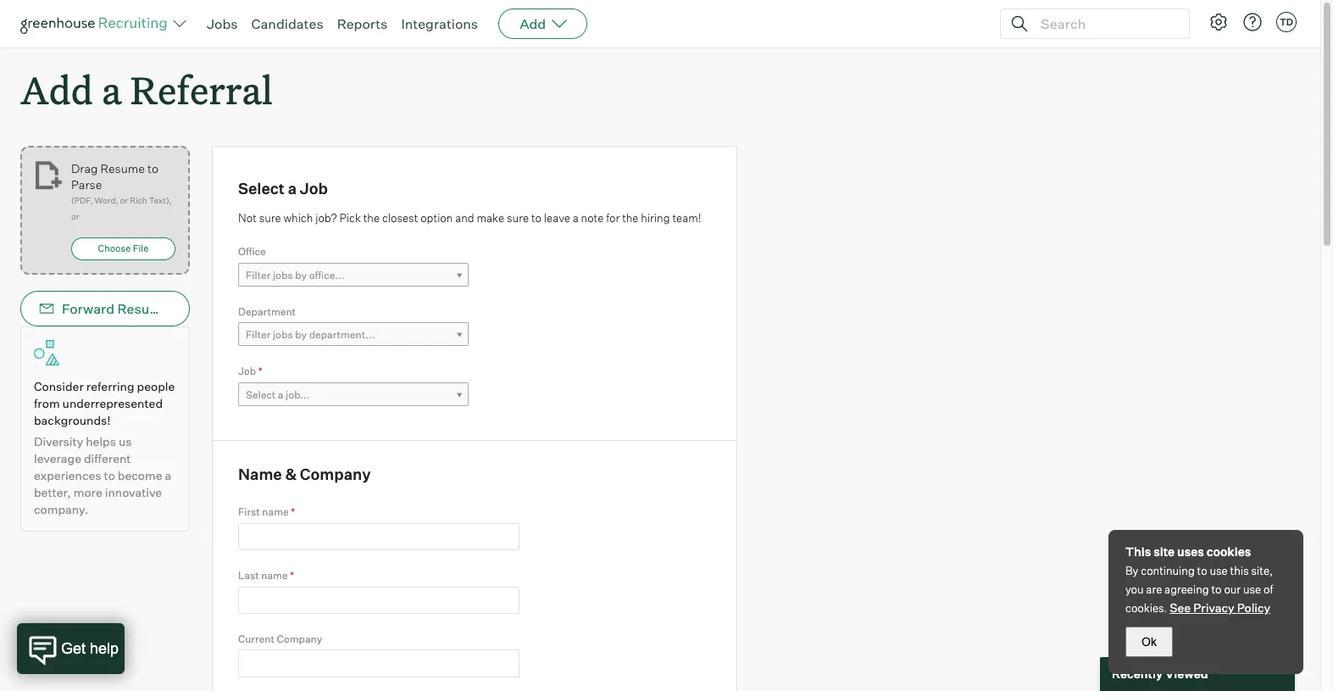 Task type: describe. For each thing, give the bounding box(es) containing it.
add for add a referral
[[20, 64, 93, 114]]

filter for filter jobs by office...
[[246, 269, 271, 281]]

filter jobs by office...
[[246, 269, 345, 281]]

0 vertical spatial company
[[300, 464, 371, 483]]

add a referral
[[20, 64, 273, 114]]

a inside the consider referring people from underrepresented backgrounds! diversity helps us leverage different experiences to become a better, more innovative company.
[[165, 468, 171, 483]]

to down uses at the right bottom of the page
[[1198, 564, 1208, 578]]

option
[[421, 211, 453, 224]]

1 horizontal spatial or
[[120, 195, 128, 205]]

backgrounds!
[[34, 413, 111, 428]]

last
[[238, 569, 259, 582]]

team!
[[673, 211, 702, 224]]

continuing
[[1142, 564, 1196, 578]]

department...
[[309, 328, 375, 341]]

hiring
[[641, 211, 670, 224]]

department
[[238, 305, 296, 318]]

Search text field
[[1037, 11, 1175, 36]]

last name *
[[238, 569, 294, 582]]

name for first
[[262, 506, 289, 518]]

leverage
[[34, 451, 81, 466]]

email
[[194, 300, 229, 317]]

greenhouse recruiting image
[[20, 14, 173, 34]]

a for job
[[288, 179, 297, 198]]

select a job
[[238, 179, 328, 198]]

different
[[84, 451, 131, 466]]

candidates
[[251, 15, 324, 32]]

pick
[[340, 211, 361, 224]]

more
[[74, 485, 102, 500]]

1 horizontal spatial job
[[300, 179, 328, 198]]

a left the note
[[573, 211, 579, 224]]

diversity
[[34, 434, 83, 449]]

jobs
[[207, 15, 238, 32]]

a for job...
[[278, 388, 284, 401]]

0 vertical spatial use
[[1211, 564, 1229, 578]]

first name *
[[238, 506, 295, 518]]

job...
[[286, 388, 310, 401]]

resume for drag
[[100, 161, 145, 176]]

* for last name *
[[290, 569, 294, 582]]

jobs for office
[[273, 269, 293, 281]]

filter jobs by office... link
[[238, 263, 469, 287]]

by for office...
[[295, 269, 307, 281]]

company.
[[34, 502, 88, 517]]

name for last
[[261, 569, 288, 582]]

site
[[1154, 544, 1176, 559]]

forward
[[62, 300, 115, 317]]

innovative
[[105, 485, 162, 500]]

for
[[607, 211, 620, 224]]

reports
[[337, 15, 388, 32]]

see privacy policy link
[[1171, 600, 1271, 615]]

this site uses cookies
[[1126, 544, 1252, 559]]

* for first name *
[[291, 506, 295, 518]]

are
[[1147, 583, 1163, 596]]

1 horizontal spatial use
[[1244, 583, 1262, 596]]

1 vertical spatial job
[[238, 365, 256, 378]]

site,
[[1252, 564, 1274, 578]]

filter jobs by department...
[[246, 328, 375, 341]]

&
[[285, 464, 297, 483]]

td
[[1280, 16, 1294, 28]]

job *
[[238, 365, 263, 378]]

helps
[[86, 434, 116, 449]]

us
[[119, 434, 132, 449]]

uses
[[1178, 544, 1205, 559]]

not
[[238, 211, 257, 224]]

integrations link
[[401, 15, 478, 32]]

name & company
[[238, 464, 371, 483]]

(pdf,
[[71, 195, 93, 205]]

integrations
[[401, 15, 478, 32]]

by continuing to use this site, you are agreeing to our use of cookies.
[[1126, 564, 1274, 615]]

by for department...
[[295, 328, 307, 341]]

and
[[456, 211, 475, 224]]

candidates link
[[251, 15, 324, 32]]

leave
[[544, 211, 571, 224]]

better,
[[34, 485, 71, 500]]

2 sure from the left
[[507, 211, 529, 224]]

rich
[[130, 195, 147, 205]]

first
[[238, 506, 260, 518]]

viewed
[[1166, 667, 1209, 681]]

office
[[238, 245, 266, 258]]

filter jobs by department... link
[[238, 322, 469, 347]]

this
[[1126, 544, 1152, 559]]

word,
[[95, 195, 118, 205]]

experiences
[[34, 468, 101, 483]]

add for add
[[520, 15, 546, 32]]

referral
[[130, 64, 273, 114]]

referring
[[86, 379, 134, 394]]



Task type: vqa. For each thing, say whether or not it's contained in the screenshot.
closest
yes



Task type: locate. For each thing, give the bounding box(es) containing it.
reports link
[[337, 15, 388, 32]]

name right last
[[261, 569, 288, 582]]

0 vertical spatial select
[[238, 179, 285, 198]]

office...
[[309, 269, 345, 281]]

filter inside filter jobs by office... link
[[246, 269, 271, 281]]

jobs up department at the top left
[[273, 269, 293, 281]]

ok
[[1142, 635, 1158, 649]]

resume up rich
[[100, 161, 145, 176]]

1 by from the top
[[295, 269, 307, 281]]

to inside drag resume to parse (pdf, word, or rich text), or
[[148, 161, 159, 176]]

use left this
[[1211, 564, 1229, 578]]

configure image
[[1209, 12, 1230, 32]]

underrepresented
[[62, 396, 163, 411]]

select for select a job...
[[246, 388, 276, 401]]

parse
[[71, 177, 102, 192]]

to left the 'our'
[[1212, 583, 1222, 596]]

company right &
[[300, 464, 371, 483]]

job
[[300, 179, 328, 198], [238, 365, 256, 378]]

which
[[284, 211, 313, 224]]

select down job *
[[246, 388, 276, 401]]

0 vertical spatial jobs
[[273, 269, 293, 281]]

1 vertical spatial add
[[20, 64, 93, 114]]

0 vertical spatial by
[[295, 269, 307, 281]]

2 filter from the top
[[246, 328, 271, 341]]

the right pick
[[364, 211, 380, 224]]

jobs inside filter jobs by office... link
[[273, 269, 293, 281]]

0 vertical spatial *
[[258, 365, 263, 378]]

or down (pdf,
[[71, 211, 79, 222]]

resume inside button
[[117, 300, 169, 317]]

name right the first
[[262, 506, 289, 518]]

1 vertical spatial jobs
[[273, 328, 293, 341]]

a left job...
[[278, 388, 284, 401]]

drag resume to parse (pdf, word, or rich text), or
[[71, 161, 172, 222]]

1 jobs from the top
[[273, 269, 293, 281]]

add inside popup button
[[520, 15, 546, 32]]

0 vertical spatial name
[[262, 506, 289, 518]]

by left department...
[[295, 328, 307, 341]]

use
[[1211, 564, 1229, 578], [1244, 583, 1262, 596]]

you
[[1126, 583, 1144, 596]]

policy
[[1238, 600, 1271, 615]]

not sure which job? pick the closest option and make sure to leave a note for the hiring team!
[[238, 211, 702, 224]]

agreeing
[[1165, 583, 1210, 596]]

jobs for department
[[273, 328, 293, 341]]

resume left via
[[117, 300, 169, 317]]

name
[[238, 464, 282, 483]]

jobs inside the filter jobs by department... link
[[273, 328, 293, 341]]

to down different
[[104, 468, 115, 483]]

resume for forward
[[117, 300, 169, 317]]

current
[[238, 633, 275, 645]]

select a job...
[[246, 388, 310, 401]]

1 vertical spatial *
[[291, 506, 295, 518]]

0 vertical spatial or
[[120, 195, 128, 205]]

select
[[238, 179, 285, 198], [246, 388, 276, 401]]

jobs down department at the top left
[[273, 328, 293, 341]]

0 horizontal spatial or
[[71, 211, 79, 222]]

0 vertical spatial filter
[[246, 269, 271, 281]]

1 filter from the top
[[246, 269, 271, 281]]

1 vertical spatial by
[[295, 328, 307, 341]]

become
[[118, 468, 162, 483]]

recently viewed
[[1113, 667, 1209, 681]]

from
[[34, 396, 60, 411]]

filter down department at the top left
[[246, 328, 271, 341]]

1 horizontal spatial add
[[520, 15, 546, 32]]

the right for
[[623, 211, 639, 224]]

2 jobs from the top
[[273, 328, 293, 341]]

sure right not
[[259, 211, 281, 224]]

resume inside drag resume to parse (pdf, word, or rich text), or
[[100, 161, 145, 176]]

our
[[1225, 583, 1242, 596]]

2 by from the top
[[295, 328, 307, 341]]

filter down office
[[246, 269, 271, 281]]

to up text),
[[148, 161, 159, 176]]

see
[[1171, 600, 1192, 615]]

job?
[[316, 211, 337, 224]]

0 horizontal spatial add
[[20, 64, 93, 114]]

file
[[133, 243, 149, 255]]

jobs
[[273, 269, 293, 281], [273, 328, 293, 341]]

1 vertical spatial select
[[246, 388, 276, 401]]

add
[[520, 15, 546, 32], [20, 64, 93, 114]]

*
[[258, 365, 263, 378], [291, 506, 295, 518], [290, 569, 294, 582]]

text),
[[149, 195, 172, 205]]

0 vertical spatial add
[[520, 15, 546, 32]]

1 vertical spatial or
[[71, 211, 79, 222]]

1 horizontal spatial the
[[623, 211, 639, 224]]

to inside the consider referring people from underrepresented backgrounds! diversity helps us leverage different experiences to become a better, more innovative company.
[[104, 468, 115, 483]]

2 vertical spatial *
[[290, 569, 294, 582]]

a up which
[[288, 179, 297, 198]]

2 the from the left
[[623, 211, 639, 224]]

current company
[[238, 633, 322, 645]]

a right "become"
[[165, 468, 171, 483]]

or
[[120, 195, 128, 205], [71, 211, 79, 222]]

0 vertical spatial job
[[300, 179, 328, 198]]

a
[[102, 64, 122, 114], [288, 179, 297, 198], [573, 211, 579, 224], [278, 388, 284, 401], [165, 468, 171, 483]]

forward resume via email
[[62, 300, 229, 317]]

None text field
[[238, 523, 520, 550]]

1 vertical spatial use
[[1244, 583, 1262, 596]]

choose file
[[98, 243, 149, 255]]

1 vertical spatial filter
[[246, 328, 271, 341]]

1 sure from the left
[[259, 211, 281, 224]]

add button
[[499, 8, 588, 39]]

* up select a job...
[[258, 365, 263, 378]]

consider
[[34, 379, 84, 394]]

resume
[[100, 161, 145, 176], [117, 300, 169, 317]]

company right current
[[277, 633, 322, 645]]

consider referring people from underrepresented backgrounds! diversity helps us leverage different experiences to become a better, more innovative company.
[[34, 379, 175, 517]]

see privacy policy
[[1171, 600, 1271, 615]]

filter
[[246, 269, 271, 281], [246, 328, 271, 341]]

company
[[300, 464, 371, 483], [277, 633, 322, 645]]

job up 'job?'
[[300, 179, 328, 198]]

0 horizontal spatial sure
[[259, 211, 281, 224]]

ok button
[[1126, 627, 1174, 657]]

td button
[[1274, 8, 1301, 36]]

a for referral
[[102, 64, 122, 114]]

drag
[[71, 161, 98, 176]]

1 the from the left
[[364, 211, 380, 224]]

1 vertical spatial name
[[261, 569, 288, 582]]

by
[[295, 269, 307, 281], [295, 328, 307, 341]]

or left rich
[[120, 195, 128, 205]]

by
[[1126, 564, 1139, 578]]

privacy
[[1194, 600, 1235, 615]]

None text field
[[238, 586, 520, 614], [238, 650, 520, 677], [238, 586, 520, 614], [238, 650, 520, 677]]

job up select a job...
[[238, 365, 256, 378]]

1 horizontal spatial sure
[[507, 211, 529, 224]]

select up not
[[238, 179, 285, 198]]

filter for filter jobs by department...
[[246, 328, 271, 341]]

sure
[[259, 211, 281, 224], [507, 211, 529, 224]]

closest
[[382, 211, 418, 224]]

a down greenhouse recruiting image
[[102, 64, 122, 114]]

recently
[[1113, 667, 1164, 681]]

select a job... link
[[238, 382, 469, 407]]

0 horizontal spatial job
[[238, 365, 256, 378]]

make
[[477, 211, 505, 224]]

people
[[137, 379, 175, 394]]

* right last
[[290, 569, 294, 582]]

to left leave on the top left
[[532, 211, 542, 224]]

use left of
[[1244, 583, 1262, 596]]

0 vertical spatial resume
[[100, 161, 145, 176]]

choose
[[98, 243, 131, 255]]

1 vertical spatial resume
[[117, 300, 169, 317]]

name
[[262, 506, 289, 518], [261, 569, 288, 582]]

cookies.
[[1126, 601, 1168, 615]]

this
[[1231, 564, 1250, 578]]

td button
[[1277, 12, 1298, 32]]

1 vertical spatial company
[[277, 633, 322, 645]]

0 horizontal spatial the
[[364, 211, 380, 224]]

0 horizontal spatial use
[[1211, 564, 1229, 578]]

by left office...
[[295, 269, 307, 281]]

note
[[581, 211, 604, 224]]

jobs link
[[207, 15, 238, 32]]

select for select a job
[[238, 179, 285, 198]]

* down &
[[291, 506, 295, 518]]

sure right make
[[507, 211, 529, 224]]

cookies
[[1207, 544, 1252, 559]]



